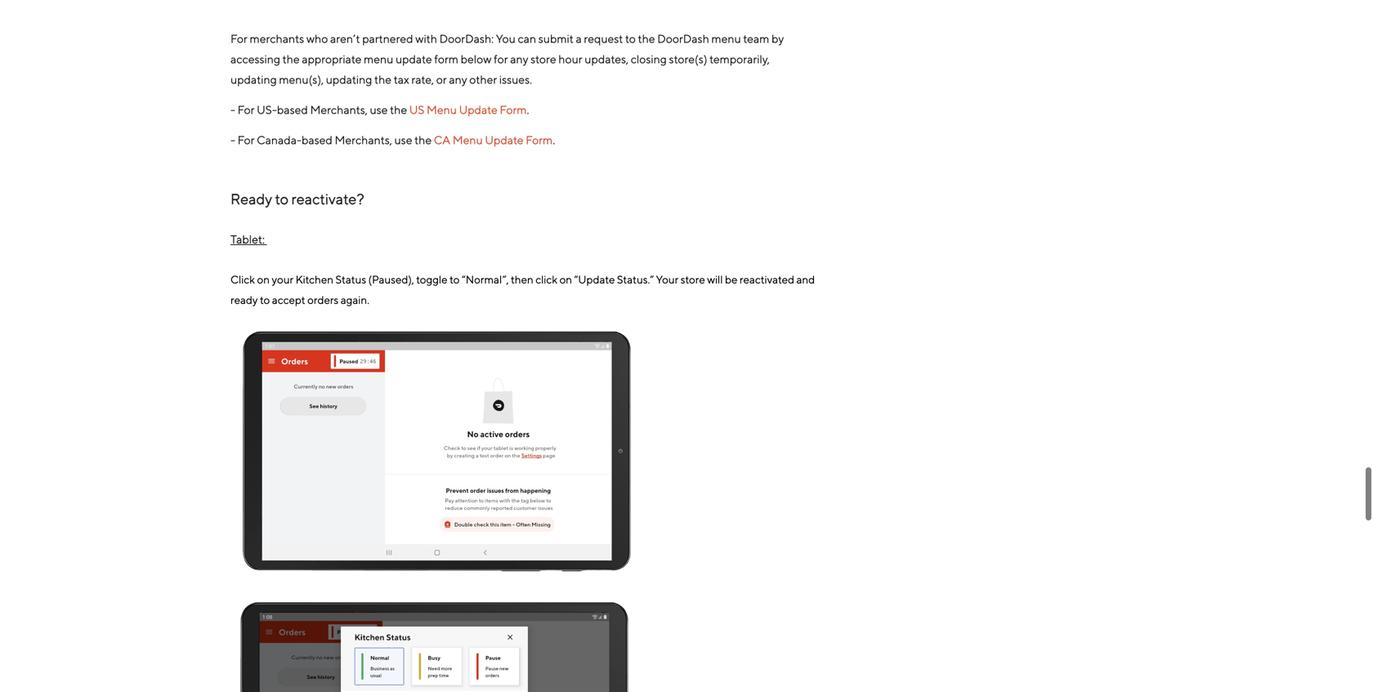 Task type: locate. For each thing, give the bounding box(es) containing it.
for for - for us-based merchants, use the us menu update form .
[[238, 103, 255, 117]]

0 horizontal spatial updating
[[231, 73, 277, 86]]

your
[[272, 273, 294, 286]]

0 horizontal spatial use
[[370, 103, 388, 117]]

on
[[257, 273, 270, 286], [560, 273, 572, 286]]

canada-
[[257, 133, 302, 147]]

1 vertical spatial merchants,
[[335, 133, 392, 147]]

0 vertical spatial .
[[527, 103, 529, 117]]

merchants, down - for us-based merchants, use the us menu update form . at the top
[[335, 133, 392, 147]]

1 horizontal spatial use
[[394, 133, 412, 147]]

ca menu update form link
[[434, 133, 553, 147]]

0 vertical spatial -
[[231, 103, 235, 117]]

any right for in the top of the page
[[510, 52, 529, 66]]

based down "menu(s),"
[[277, 103, 308, 117]]

1 vertical spatial menu
[[453, 133, 483, 147]]

accept
[[272, 294, 305, 307]]

the left the us
[[390, 103, 407, 117]]

1 vertical spatial for
[[238, 103, 255, 117]]

0 horizontal spatial on
[[257, 273, 270, 286]]

accessing
[[231, 52, 280, 66]]

update down other
[[459, 103, 498, 117]]

updating down accessing
[[231, 73, 277, 86]]

. for - for us-based merchants, use the us menu update form .
[[527, 103, 529, 117]]

click
[[231, 273, 255, 286]]

with
[[416, 32, 437, 45]]

updating
[[231, 73, 277, 86], [326, 73, 372, 86]]

1 vertical spatial any
[[449, 73, 467, 86]]

other
[[469, 73, 497, 86]]

- left canada- at the top of page
[[231, 133, 235, 147]]

update down the us menu update form link
[[485, 133, 524, 147]]

1 vertical spatial menu
[[364, 52, 394, 66]]

0 vertical spatial merchants,
[[310, 103, 368, 117]]

the
[[638, 32, 655, 45], [283, 52, 300, 66], [374, 73, 392, 86], [390, 103, 407, 117], [415, 133, 432, 147]]

doordash
[[658, 32, 709, 45]]

any
[[510, 52, 529, 66], [449, 73, 467, 86]]

merchants, down "menu(s),"
[[310, 103, 368, 117]]

the left ca
[[415, 133, 432, 147]]

1 vertical spatial based
[[302, 133, 333, 147]]

0 horizontal spatial any
[[449, 73, 467, 86]]

ready to reactivate?
[[231, 190, 364, 208]]

updating down appropriate
[[326, 73, 372, 86]]

be
[[725, 273, 738, 286]]

to
[[625, 32, 636, 45], [275, 190, 289, 208], [450, 273, 460, 286], [260, 294, 270, 307]]

1 vertical spatial .
[[553, 133, 555, 147]]

1 vertical spatial -
[[231, 133, 235, 147]]

any right or
[[449, 73, 467, 86]]

on right click
[[560, 273, 572, 286]]

reactivate?
[[291, 190, 364, 208]]

use for ca
[[394, 133, 412, 147]]

below
[[461, 52, 492, 66]]

reactivated
[[740, 273, 795, 286]]

based for us-
[[277, 103, 308, 117]]

doordash:
[[440, 32, 494, 45]]

ready
[[231, 190, 272, 208]]

the left the tax
[[374, 73, 392, 86]]

0 horizontal spatial .
[[527, 103, 529, 117]]

temporarily,
[[710, 52, 770, 66]]

based
[[277, 103, 308, 117], [302, 133, 333, 147]]

for inside for merchants who aren't partnered with doordash: you can submit a request to the doordash menu team by accessing the appropriate menu update form below for any store hour updates, closing store(s) temporarily, updating menu(s), updating the tax rate, or any other issues.
[[231, 32, 248, 45]]

- for - for canada-based merchants, use the
[[231, 133, 235, 147]]

update
[[459, 103, 498, 117], [485, 133, 524, 147]]

toggle
[[416, 273, 448, 286]]

ready
[[231, 294, 258, 307]]

use up - for canada-based merchants, use the ca menu update form . on the left top of the page
[[370, 103, 388, 117]]

1 vertical spatial form
[[526, 133, 553, 147]]

merchants,
[[310, 103, 368, 117], [335, 133, 392, 147]]

2 - from the top
[[231, 133, 235, 147]]

on left your at the left top of page
[[257, 273, 270, 286]]

menu
[[712, 32, 741, 45], [364, 52, 394, 66]]

based up reactivate?
[[302, 133, 333, 147]]

tax
[[394, 73, 409, 86]]

click on your kitchen status (paused), toggle to "normal", then click on "update status." your store will be reactivated and ready to accept orders again.
[[231, 273, 817, 307]]

form for us menu update form
[[500, 103, 527, 117]]

"normal",
[[462, 273, 509, 286]]

1 vertical spatial update
[[485, 133, 524, 147]]

0 vertical spatial store
[[531, 52, 557, 66]]

1 vertical spatial store
[[681, 273, 705, 286]]

0 vertical spatial menu
[[712, 32, 741, 45]]

for left us-
[[238, 103, 255, 117]]

1 vertical spatial use
[[394, 133, 412, 147]]

form
[[500, 103, 527, 117], [526, 133, 553, 147]]

1 on from the left
[[257, 273, 270, 286]]

0 vertical spatial for
[[231, 32, 248, 45]]

2 vertical spatial for
[[238, 133, 255, 147]]

for
[[231, 32, 248, 45], [238, 103, 255, 117], [238, 133, 255, 147]]

merchants, for us-
[[310, 103, 368, 117]]

0 vertical spatial menu
[[427, 103, 457, 117]]

1 horizontal spatial any
[[510, 52, 529, 66]]

1 horizontal spatial .
[[553, 133, 555, 147]]

menu up temporarily,
[[712, 32, 741, 45]]

store
[[531, 52, 557, 66], [681, 273, 705, 286]]

- left us-
[[231, 103, 235, 117]]

form for ca menu update form
[[526, 133, 553, 147]]

the up closing
[[638, 32, 655, 45]]

store down the submit
[[531, 52, 557, 66]]

1 horizontal spatial menu
[[712, 32, 741, 45]]

menu right the us
[[427, 103, 457, 117]]

0 vertical spatial form
[[500, 103, 527, 117]]

1 horizontal spatial updating
[[326, 73, 372, 86]]

use down the us
[[394, 133, 412, 147]]

menu
[[427, 103, 457, 117], [453, 133, 483, 147]]

for left canada- at the top of page
[[238, 133, 255, 147]]

- for - for us-based merchants, use the
[[231, 103, 235, 117]]

0 vertical spatial use
[[370, 103, 388, 117]]

click
[[536, 273, 558, 286]]

update
[[396, 52, 432, 66]]

.
[[527, 103, 529, 117], [553, 133, 555, 147]]

0 vertical spatial update
[[459, 103, 498, 117]]

-
[[231, 103, 235, 117], [231, 133, 235, 147]]

1 horizontal spatial on
[[560, 273, 572, 286]]

appropriate
[[302, 52, 362, 66]]

menu right ca
[[453, 133, 483, 147]]

1 horizontal spatial store
[[681, 273, 705, 286]]

0 horizontal spatial store
[[531, 52, 557, 66]]

store left will
[[681, 273, 705, 286]]

user-added image image
[[233, 320, 642, 581], [231, 591, 639, 693]]

for up accessing
[[231, 32, 248, 45]]

status
[[336, 273, 366, 286]]

0 vertical spatial based
[[277, 103, 308, 117]]

use
[[370, 103, 388, 117], [394, 133, 412, 147]]

- for us-based merchants, use the us menu update form .
[[231, 103, 529, 117]]

request
[[584, 32, 623, 45]]

closing
[[631, 52, 667, 66]]

form
[[434, 52, 459, 66]]

your
[[656, 273, 679, 286]]

menu down the partnered
[[364, 52, 394, 66]]

1 - from the top
[[231, 103, 235, 117]]



Task type: describe. For each thing, give the bounding box(es) containing it.
"update
[[574, 273, 615, 286]]

team
[[743, 32, 770, 45]]

and
[[797, 273, 815, 286]]

can
[[518, 32, 536, 45]]

store inside for merchants who aren't partnered with doordash: you can submit a request to the doordash menu team by accessing the appropriate menu update form below for any store hour updates, closing store(s) temporarily, updating menu(s), updating the tax rate, or any other issues.
[[531, 52, 557, 66]]

rate,
[[412, 73, 434, 86]]

again.
[[341, 294, 369, 307]]

store inside the click on your kitchen status (paused), toggle to "normal", then click on "update status." your store will be reactivated and ready to accept orders again.
[[681, 273, 705, 286]]

0 vertical spatial user-added image image
[[233, 320, 642, 581]]

you
[[496, 32, 516, 45]]

by
[[772, 32, 784, 45]]

status."
[[617, 273, 654, 286]]

who
[[306, 32, 328, 45]]

store(s)
[[669, 52, 708, 66]]

update for ca menu update form
[[485, 133, 524, 147]]

update for us menu update form
[[459, 103, 498, 117]]

us-
[[257, 103, 277, 117]]

merchants, for canada-
[[335, 133, 392, 147]]

then
[[511, 273, 534, 286]]

or
[[436, 73, 447, 86]]

for for - for canada-based merchants, use the ca menu update form .
[[238, 133, 255, 147]]

1 updating from the left
[[231, 73, 277, 86]]

0 vertical spatial any
[[510, 52, 529, 66]]

based for canada-
[[302, 133, 333, 147]]

tablet:
[[231, 233, 267, 246]]

for merchants who aren't partnered with doordash: you can submit a request to the doordash menu team by accessing the appropriate menu update form below for any store hour updates, closing store(s) temporarily, updating menu(s), updating the tax rate, or any other issues.
[[231, 32, 784, 86]]

us menu update form link
[[409, 103, 527, 117]]

submit
[[539, 32, 574, 45]]

to inside for merchants who aren't partnered with doordash: you can submit a request to the doordash menu team by accessing the appropriate menu update form below for any store hour updates, closing store(s) temporarily, updating menu(s), updating the tax rate, or any other issues.
[[625, 32, 636, 45]]

hour
[[559, 52, 583, 66]]

kitchen
[[296, 273, 334, 286]]

issues.
[[499, 73, 532, 86]]

2 on from the left
[[560, 273, 572, 286]]

for
[[494, 52, 508, 66]]

will
[[707, 273, 723, 286]]

1 vertical spatial user-added image image
[[231, 591, 639, 693]]

0 horizontal spatial menu
[[364, 52, 394, 66]]

menu(s),
[[279, 73, 324, 86]]

use for us
[[370, 103, 388, 117]]

updates,
[[585, 52, 629, 66]]

a
[[576, 32, 582, 45]]

ca
[[434, 133, 451, 147]]

orders
[[308, 294, 339, 307]]

the up "menu(s),"
[[283, 52, 300, 66]]

2 updating from the left
[[326, 73, 372, 86]]

us
[[409, 103, 425, 117]]

(paused),
[[368, 273, 414, 286]]

. for - for canada-based merchants, use the ca menu update form .
[[553, 133, 555, 147]]

aren't
[[330, 32, 360, 45]]

partnered
[[362, 32, 413, 45]]

menu for us
[[427, 103, 457, 117]]

menu for ca
[[453, 133, 483, 147]]

merchants
[[250, 32, 304, 45]]

- for canada-based merchants, use the ca menu update form .
[[231, 133, 555, 147]]



Task type: vqa. For each thing, say whether or not it's contained in the screenshot.
. for - For Canada-based Merchants, use the CA Menu Update Form .
yes



